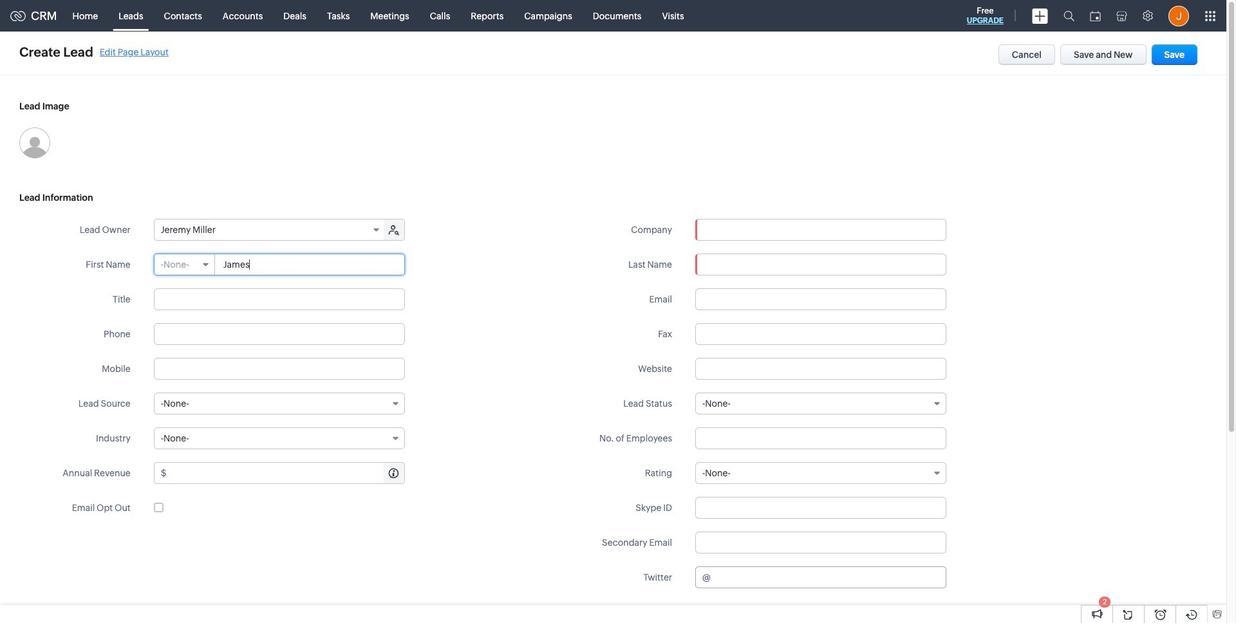 Task type: vqa. For each thing, say whether or not it's contained in the screenshot.
field
yes



Task type: locate. For each thing, give the bounding box(es) containing it.
None field
[[154, 220, 385, 240], [696, 220, 946, 240], [154, 254, 215, 275], [154, 393, 405, 415], [696, 393, 947, 415], [154, 428, 405, 450], [696, 463, 947, 484], [154, 220, 385, 240], [696, 220, 946, 240], [154, 254, 215, 275], [154, 393, 405, 415], [696, 393, 947, 415], [154, 428, 405, 450], [696, 463, 947, 484]]

profile image
[[1169, 5, 1190, 26]]

None text field
[[696, 254, 947, 276], [216, 254, 404, 275], [696, 358, 947, 380], [696, 428, 947, 450], [696, 254, 947, 276], [216, 254, 404, 275], [696, 358, 947, 380], [696, 428, 947, 450]]

create menu element
[[1025, 0, 1056, 31]]

calendar image
[[1091, 11, 1102, 21]]

None text field
[[154, 289, 405, 311], [696, 289, 947, 311], [154, 323, 405, 345], [696, 323, 947, 345], [154, 358, 405, 380], [168, 463, 404, 484], [696, 497, 947, 519], [696, 532, 947, 554], [713, 568, 946, 588], [154, 289, 405, 311], [696, 289, 947, 311], [154, 323, 405, 345], [696, 323, 947, 345], [154, 358, 405, 380], [168, 463, 404, 484], [696, 497, 947, 519], [696, 532, 947, 554], [713, 568, 946, 588]]

image image
[[19, 128, 50, 158]]



Task type: describe. For each thing, give the bounding box(es) containing it.
search element
[[1056, 0, 1083, 32]]

logo image
[[10, 11, 26, 21]]

search image
[[1064, 10, 1075, 21]]

create menu image
[[1033, 8, 1049, 24]]

profile element
[[1161, 0, 1198, 31]]



